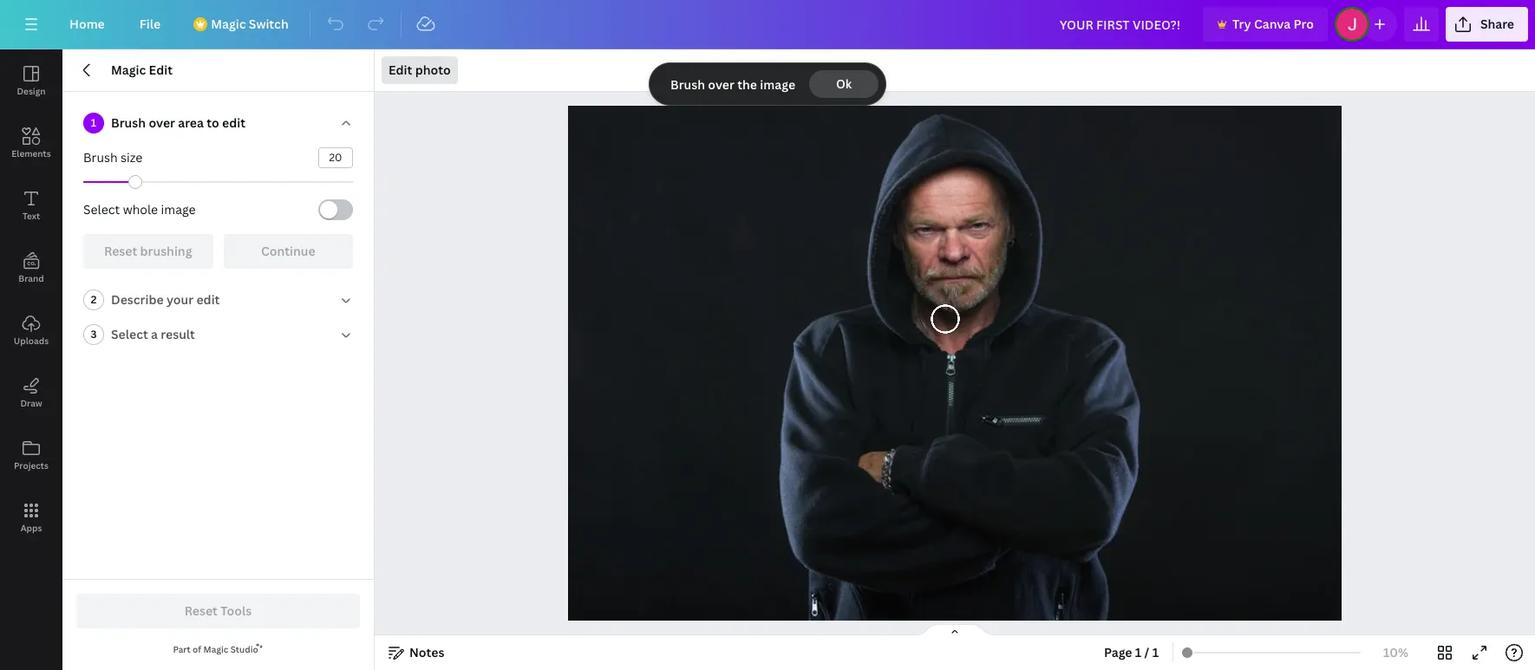 Task type: describe. For each thing, give the bounding box(es) containing it.
2 horizontal spatial 1
[[1153, 645, 1159, 661]]

edit inside popup button
[[389, 62, 413, 78]]

draw
[[20, 397, 42, 410]]

10%
[[1384, 645, 1409, 661]]

page
[[953, 568, 981, 585]]

brand
[[18, 272, 44, 285]]

text button
[[0, 174, 62, 237]]

0 horizontal spatial 1
[[91, 115, 96, 130]]

part of
[[173, 644, 204, 656]]

magic edit
[[111, 62, 173, 78]]

select whole image
[[83, 201, 196, 218]]

the
[[738, 76, 758, 92]]

try canva pro
[[1233, 16, 1315, 32]]

0 vertical spatial edit
[[222, 115, 246, 131]]

select for select a result
[[111, 326, 148, 343]]

brush size
[[83, 149, 143, 166]]

brush for brush over area to edit
[[111, 115, 146, 131]]

1 vertical spatial edit
[[197, 292, 220, 308]]

elements
[[12, 148, 51, 160]]

part
[[173, 644, 191, 656]]

select a result
[[111, 326, 195, 343]]

Brush size text field
[[319, 148, 352, 167]]

photo
[[415, 62, 451, 78]]

apps button
[[0, 487, 62, 549]]

status containing ok
[[650, 63, 886, 105]]

+ add page button
[[595, 560, 1303, 594]]

reset brushing
[[104, 243, 192, 259]]

notes button
[[382, 640, 452, 667]]

reset tools
[[185, 603, 252, 620]]

Design title text field
[[1046, 7, 1197, 42]]

magic for magic edit
[[111, 62, 146, 78]]

describe
[[111, 292, 164, 308]]

3
[[91, 327, 97, 342]]

try canva pro button
[[1204, 7, 1328, 42]]

brush for brush size
[[83, 149, 118, 166]]

share button
[[1446, 7, 1529, 42]]

tools
[[221, 603, 252, 620]]

text
[[22, 210, 40, 222]]

canva
[[1255, 16, 1291, 32]]

reset brushing button
[[83, 234, 213, 269]]

continue
[[261, 243, 316, 259]]

studio
[[231, 644, 258, 656]]

magic studio
[[204, 644, 258, 656]]

size
[[121, 149, 143, 166]]

design button
[[0, 49, 62, 112]]

2
[[91, 292, 97, 307]]

over for area
[[149, 115, 175, 131]]

uploads
[[14, 335, 49, 347]]

of
[[193, 644, 201, 656]]

home link
[[56, 7, 119, 42]]

pro
[[1294, 16, 1315, 32]]

brand button
[[0, 237, 62, 299]]



Task type: locate. For each thing, give the bounding box(es) containing it.
0 vertical spatial brush
[[671, 76, 705, 92]]

share
[[1481, 16, 1515, 32]]

design
[[17, 85, 46, 97]]

+
[[917, 568, 923, 585]]

to
[[207, 115, 219, 131]]

notes
[[410, 645, 445, 661]]

area
[[178, 115, 204, 131]]

edit
[[149, 62, 173, 78], [389, 62, 413, 78]]

1 vertical spatial image
[[161, 201, 196, 218]]

edit down "file" popup button
[[149, 62, 173, 78]]

magic inside button
[[211, 16, 246, 32]]

1 horizontal spatial edit
[[389, 62, 413, 78]]

edit photo
[[389, 62, 451, 78]]

uploads button
[[0, 299, 62, 362]]

whole
[[123, 201, 158, 218]]

page 1 / 1
[[1105, 645, 1159, 661]]

elements button
[[0, 112, 62, 174]]

1
[[91, 115, 96, 130], [1136, 645, 1142, 661], [1153, 645, 1159, 661]]

2 vertical spatial brush
[[83, 149, 118, 166]]

magic switch button
[[182, 7, 303, 42]]

0 vertical spatial reset
[[104, 243, 137, 259]]

magic for magic studio
[[204, 644, 229, 656]]

over inside status
[[708, 76, 735, 92]]

1 vertical spatial brush
[[111, 115, 146, 131]]

reset inside reset brushing "button"
[[104, 243, 137, 259]]

edit right your
[[197, 292, 220, 308]]

1 up brush size
[[91, 115, 96, 130]]

add
[[926, 568, 950, 585]]

magic switch
[[211, 16, 289, 32]]

edit photo button
[[382, 56, 458, 84]]

over left area
[[149, 115, 175, 131]]

main menu bar
[[0, 0, 1536, 49]]

1 edit from the left
[[149, 62, 173, 78]]

1 horizontal spatial image
[[760, 76, 796, 92]]

magic
[[211, 16, 246, 32], [111, 62, 146, 78], [204, 644, 229, 656]]

reset
[[104, 243, 137, 259], [185, 603, 218, 620]]

magic down "file" popup button
[[111, 62, 146, 78]]

continue button
[[223, 234, 353, 269]]

projects
[[14, 460, 49, 472]]

0 vertical spatial magic
[[211, 16, 246, 32]]

ok
[[836, 75, 852, 92]]

magic left switch at the top
[[211, 16, 246, 32]]

image right whole
[[161, 201, 196, 218]]

select
[[83, 201, 120, 218], [111, 326, 148, 343]]

ok button
[[810, 70, 879, 98]]

0 horizontal spatial image
[[161, 201, 196, 218]]

home
[[69, 16, 105, 32]]

1 horizontal spatial 1
[[1136, 645, 1142, 661]]

magic right of
[[204, 644, 229, 656]]

try
[[1233, 16, 1252, 32]]

0 horizontal spatial reset
[[104, 243, 137, 259]]

page
[[1105, 645, 1133, 661]]

show pages image
[[914, 624, 997, 638]]

brush
[[671, 76, 705, 92], [111, 115, 146, 131], [83, 149, 118, 166]]

projects button
[[0, 424, 62, 487]]

magic for magic switch
[[211, 16, 246, 32]]

2 vertical spatial magic
[[204, 644, 229, 656]]

select left whole
[[83, 201, 120, 218]]

brushing
[[140, 243, 192, 259]]

a
[[151, 326, 158, 343]]

/
[[1145, 645, 1150, 661]]

brush inside status
[[671, 76, 705, 92]]

1 horizontal spatial reset
[[185, 603, 218, 620]]

1 horizontal spatial edit
[[222, 115, 246, 131]]

brush left size
[[83, 149, 118, 166]]

status
[[650, 63, 886, 105]]

reset inside reset tools 'button'
[[185, 603, 218, 620]]

brush for brush over the image
[[671, 76, 705, 92]]

1 vertical spatial select
[[111, 326, 148, 343]]

brush over area to edit
[[111, 115, 246, 131]]

reset for reset tools
[[185, 603, 218, 620]]

switch
[[249, 16, 289, 32]]

brush left the
[[671, 76, 705, 92]]

0 horizontal spatial edit
[[197, 292, 220, 308]]

brush up size
[[111, 115, 146, 131]]

apps
[[21, 522, 42, 535]]

0 horizontal spatial over
[[149, 115, 175, 131]]

10% button
[[1369, 640, 1425, 667]]

reset left tools
[[185, 603, 218, 620]]

brush over the image
[[671, 76, 796, 92]]

result
[[161, 326, 195, 343]]

1 vertical spatial magic
[[111, 62, 146, 78]]

0 vertical spatial select
[[83, 201, 120, 218]]

edit left photo at top
[[389, 62, 413, 78]]

+ add page
[[917, 568, 981, 585]]

over
[[708, 76, 735, 92], [149, 115, 175, 131]]

1 right / in the right bottom of the page
[[1153, 645, 1159, 661]]

1 left / in the right bottom of the page
[[1136, 645, 1142, 661]]

over for the
[[708, 76, 735, 92]]

edit
[[222, 115, 246, 131], [197, 292, 220, 308]]

edit right to
[[222, 115, 246, 131]]

file
[[140, 16, 161, 32]]

draw button
[[0, 362, 62, 424]]

describe your edit
[[111, 292, 220, 308]]

select left a
[[111, 326, 148, 343]]

over left the
[[708, 76, 735, 92]]

0 horizontal spatial edit
[[149, 62, 173, 78]]

your
[[167, 292, 194, 308]]

0 vertical spatial over
[[708, 76, 735, 92]]

reset for reset brushing
[[104, 243, 137, 259]]

image right the
[[760, 76, 796, 92]]

2 edit from the left
[[389, 62, 413, 78]]

side panel tab list
[[0, 49, 62, 549]]

1 vertical spatial reset
[[185, 603, 218, 620]]

1 vertical spatial over
[[149, 115, 175, 131]]

reset tools button
[[76, 594, 360, 629]]

select for select whole image
[[83, 201, 120, 218]]

1 horizontal spatial over
[[708, 76, 735, 92]]

image
[[760, 76, 796, 92], [161, 201, 196, 218]]

0 vertical spatial image
[[760, 76, 796, 92]]

reset left brushing
[[104, 243, 137, 259]]

file button
[[126, 7, 175, 42]]



Task type: vqa. For each thing, say whether or not it's contained in the screenshot.
Tools on the bottom
yes



